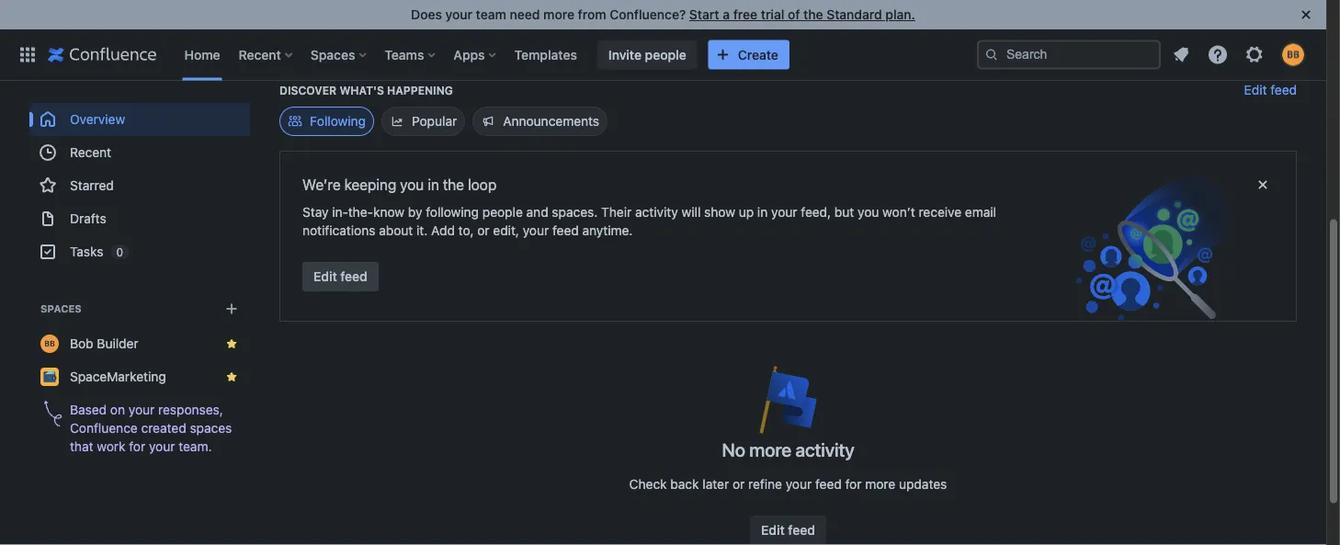 Task type: describe. For each thing, give the bounding box(es) containing it.
will inside stay in-the-know by following people and spaces. their activity will show up in your feed, but you won't receive email notifications about it. add to, or edit, your feed anytime.
[[682, 205, 701, 220]]

unstar this space image
[[224, 370, 239, 384]]

starred link
[[29, 169, 250, 202]]

spaces button
[[305, 40, 374, 69]]

0 vertical spatial will
[[575, 35, 594, 51]]

group containing overview
[[29, 103, 250, 269]]

a
[[723, 7, 730, 22]]

recent button
[[233, 40, 300, 69]]

overview link
[[29, 103, 250, 136]]

created
[[141, 421, 186, 436]]

start a free trial of the standard plan. link
[[690, 7, 916, 22]]

invite people button
[[598, 40, 698, 69]]

does your team need more from confluence? start a free trial of the standard plan.
[[411, 7, 916, 22]]

receive
[[919, 205, 962, 220]]

trial
[[761, 7, 785, 22]]

spaces
[[190, 421, 232, 436]]

global element
[[11, 29, 977, 80]]

create button
[[709, 40, 790, 69]]

free
[[734, 7, 758, 22]]

people inside stay in-the-know by following people and spaces. their activity will show up in your feed, but you won't receive email notifications about it. add to, or edit, your feed anytime.
[[483, 205, 523, 220]]

1 horizontal spatial edit feed button
[[750, 516, 827, 545]]

confluence
[[70, 421, 138, 436]]

discover
[[280, 84, 337, 97]]

1 vertical spatial recent
[[70, 145, 111, 160]]

their
[[601, 205, 632, 220]]

notifications
[[303, 223, 376, 238]]

your down created
[[149, 439, 175, 454]]

from
[[578, 7, 607, 22]]

loop
[[468, 176, 497, 194]]

know
[[373, 205, 405, 220]]

edit feed for right edit feed 'button'
[[1245, 82, 1297, 97]]

basics.
[[679, 35, 721, 51]]

edit for the middle edit feed 'button'
[[761, 523, 785, 538]]

standard
[[827, 7, 882, 22]]

your left team
[[446, 7, 473, 22]]

check back later or refine your feed for more updates
[[630, 477, 947, 492]]

appswitcher icon image
[[17, 44, 39, 66]]

following button
[[280, 107, 374, 136]]

email
[[965, 205, 997, 220]]

0 horizontal spatial spaces
[[40, 303, 82, 315]]

plan.
[[886, 7, 916, 22]]

following
[[310, 114, 366, 129]]

your right 'edit,'
[[523, 223, 549, 238]]

0 vertical spatial the
[[804, 7, 824, 22]]

but
[[835, 205, 855, 220]]

about
[[379, 223, 413, 238]]

activity inside stay in-the-know by following people and spaces. their activity will show up in your feed, but you won't receive email notifications about it. add to, or edit, your feed anytime.
[[635, 205, 678, 220]]

2 horizontal spatial edit feed button
[[1245, 81, 1297, 99]]

or inside stay in-the-know by following people and spaces. their activity will show up in your feed, but you won't receive email notifications about it. add to, or edit, your feed anytime.
[[478, 223, 490, 238]]

feed,
[[801, 205, 831, 220]]

stay
[[303, 205, 329, 220]]

we're keeping you in the loop
[[303, 176, 497, 194]]

unstar this space image
[[224, 337, 239, 351]]

start
[[690, 7, 720, 22]]

check
[[630, 477, 667, 492]]

announcements button
[[473, 107, 608, 136]]

feed down no more activity at the bottom right
[[816, 477, 842, 492]]

anytime.
[[583, 223, 633, 238]]

no
[[722, 439, 746, 460]]

up
[[739, 205, 754, 220]]

for inside based on your responses, confluence created spaces that work for your team.
[[129, 439, 145, 454]]

notification icon image
[[1171, 44, 1193, 66]]

edit feed for the leftmost edit feed 'button'
[[314, 269, 368, 284]]

settings icon image
[[1244, 44, 1266, 66]]

what's
[[340, 84, 384, 97]]

you inside stay in-the-know by following people and spaces. their activity will show up in your feed, but you won't receive email notifications about it. add to, or edit, your feed anytime.
[[858, 205, 879, 220]]

happening
[[387, 84, 453, 97]]

team
[[476, 7, 507, 22]]

your down does
[[426, 35, 452, 51]]

search image
[[985, 47, 1000, 62]]

0 vertical spatial show
[[597, 35, 628, 51]]

in inside stay in-the-know by following people and spaces. their activity will show up in your feed, but you won't receive email notifications about it. add to, or edit, your feed anytime.
[[758, 205, 768, 220]]

apps button
[[448, 40, 503, 69]]

in for the
[[428, 176, 439, 194]]

templates
[[515, 47, 577, 62]]

spaces.
[[552, 205, 598, 220]]

teams
[[385, 47, 424, 62]]

does
[[411, 7, 442, 22]]

bob builder link
[[29, 327, 250, 360]]

bob
[[70, 336, 93, 351]]

add
[[431, 223, 455, 238]]

templates link
[[509, 40, 583, 69]]

overview
[[70, 112, 125, 127]]

help icon image
[[1207, 44, 1229, 66]]

feed inside stay in-the-know by following people and spaces. their activity will show up in your feed, but you won't receive email notifications about it. add to, or edit, your feed anytime.
[[553, 223, 579, 238]]

0 horizontal spatial more
[[544, 7, 575, 22]]



Task type: locate. For each thing, give the bounding box(es) containing it.
1 horizontal spatial in
[[428, 176, 439, 194]]

and for spaces.
[[527, 205, 549, 220]]

people
[[645, 47, 687, 62], [483, 205, 523, 220]]

your right refine
[[786, 477, 812, 492]]

0 vertical spatial or
[[478, 223, 490, 238]]

spaces
[[311, 47, 355, 62], [40, 303, 82, 315]]

drafts
[[70, 211, 106, 226]]

1 horizontal spatial people
[[645, 47, 687, 62]]

personal
[[455, 35, 506, 51]]

0 horizontal spatial for
[[129, 439, 145, 454]]

1 vertical spatial edit
[[314, 269, 337, 284]]

more
[[544, 7, 575, 22], [750, 439, 792, 460], [866, 477, 896, 492]]

discover what's happening
[[280, 84, 453, 97]]

bob builder
[[70, 336, 139, 351]]

your left feed, at the right top of the page
[[772, 205, 798, 220]]

edit feed down notifications
[[314, 269, 368, 284]]

edit feed
[[1245, 82, 1297, 97], [314, 269, 368, 284], [761, 523, 816, 538]]

won't
[[883, 205, 916, 220]]

no more activity
[[722, 439, 855, 460]]

edit for right edit feed 'button'
[[1245, 82, 1268, 97]]

0 horizontal spatial edit feed button
[[303, 262, 379, 291]]

1 horizontal spatial you
[[632, 35, 653, 51]]

2 horizontal spatial edit
[[1245, 82, 1268, 97]]

this page lives in your personal space and will show you the basics.
[[320, 35, 721, 51]]

confluence?
[[610, 7, 686, 22]]

you up by
[[400, 176, 424, 194]]

2 vertical spatial edit
[[761, 523, 785, 538]]

edit,
[[493, 223, 519, 238]]

1 horizontal spatial more
[[750, 439, 792, 460]]

stay in-the-know by following people and spaces. their activity will show up in your feed, but you won't receive email notifications about it. add to, or edit, your feed anytime.
[[303, 205, 997, 238]]

edit down notifications
[[314, 269, 337, 284]]

recent inside dropdown button
[[239, 47, 281, 62]]

will left up
[[682, 205, 701, 220]]

more left updates
[[866, 477, 896, 492]]

1 vertical spatial and
[[527, 205, 549, 220]]

and
[[549, 35, 571, 51], [527, 205, 549, 220]]

teams button
[[379, 40, 443, 69]]

will
[[575, 35, 594, 51], [682, 205, 701, 220]]

2 horizontal spatial edit feed
[[1245, 82, 1297, 97]]

edit feed button down notifications
[[303, 262, 379, 291]]

0 horizontal spatial show
[[597, 35, 628, 51]]

you right but
[[858, 205, 879, 220]]

need
[[510, 7, 540, 22]]

activity
[[635, 205, 678, 220], [796, 439, 855, 460]]

1 horizontal spatial edit
[[761, 523, 785, 538]]

2 vertical spatial in
[[758, 205, 768, 220]]

spacemarketing link
[[29, 360, 250, 394]]

and for will
[[549, 35, 571, 51]]

this
[[320, 35, 345, 51]]

show down the from
[[597, 35, 628, 51]]

home link
[[179, 40, 226, 69]]

0 vertical spatial more
[[544, 7, 575, 22]]

0 vertical spatial spaces
[[311, 47, 355, 62]]

lives
[[382, 35, 408, 51]]

1 vertical spatial people
[[483, 205, 523, 220]]

0 horizontal spatial edit
[[314, 269, 337, 284]]

activity right their
[[635, 205, 678, 220]]

team.
[[179, 439, 212, 454]]

back
[[671, 477, 699, 492]]

0 vertical spatial edit
[[1245, 82, 1268, 97]]

1 horizontal spatial the
[[657, 35, 676, 51]]

feed for the middle edit feed 'button'
[[788, 523, 816, 538]]

in for your
[[412, 35, 422, 51]]

in right lives
[[412, 35, 422, 51]]

on
[[110, 402, 125, 417]]

you down 'confluence?'
[[632, 35, 653, 51]]

spaces up bob
[[40, 303, 82, 315]]

will down the from
[[575, 35, 594, 51]]

work
[[97, 439, 126, 454]]

0 vertical spatial people
[[645, 47, 687, 62]]

spaces up discover
[[311, 47, 355, 62]]

later
[[703, 477, 729, 492]]

1 vertical spatial more
[[750, 439, 792, 460]]

edit feed button down check back later or refine your feed for more updates
[[750, 516, 827, 545]]

1 horizontal spatial recent
[[239, 47, 281, 62]]

1 horizontal spatial activity
[[796, 439, 855, 460]]

responses,
[[158, 402, 223, 417]]

group
[[29, 103, 250, 269]]

2 horizontal spatial more
[[866, 477, 896, 492]]

based
[[70, 402, 107, 417]]

activity up check back later or refine your feed for more updates
[[796, 439, 855, 460]]

1 horizontal spatial will
[[682, 205, 701, 220]]

you
[[632, 35, 653, 51], [400, 176, 424, 194], [858, 205, 879, 220]]

feed for the leftmost edit feed 'button'
[[341, 269, 368, 284]]

we're
[[303, 176, 341, 194]]

edit feed button down settings icon
[[1245, 81, 1297, 99]]

1 vertical spatial in
[[428, 176, 439, 194]]

or
[[478, 223, 490, 238], [733, 477, 745, 492]]

and left "spaces."
[[527, 205, 549, 220]]

or right later
[[733, 477, 745, 492]]

1 horizontal spatial show
[[704, 205, 736, 220]]

0 vertical spatial and
[[549, 35, 571, 51]]

more left the from
[[544, 7, 575, 22]]

show left up
[[704, 205, 736, 220]]

to,
[[459, 223, 474, 238]]

edit down settings icon
[[1245, 82, 1268, 97]]

0 vertical spatial edit feed
[[1245, 82, 1297, 97]]

0 vertical spatial for
[[129, 439, 145, 454]]

keeping
[[344, 176, 396, 194]]

2 vertical spatial the
[[443, 176, 464, 194]]

1 vertical spatial activity
[[796, 439, 855, 460]]

for
[[129, 439, 145, 454], [846, 477, 862, 492]]

0 horizontal spatial you
[[400, 176, 424, 194]]

recent link
[[29, 136, 250, 169]]

create
[[738, 47, 779, 62]]

0
[[116, 246, 123, 258]]

edit feed button
[[1245, 81, 1297, 99], [303, 262, 379, 291], [750, 516, 827, 545]]

2 vertical spatial edit feed button
[[750, 516, 827, 545]]

1 vertical spatial or
[[733, 477, 745, 492]]

edit
[[1245, 82, 1268, 97], [314, 269, 337, 284], [761, 523, 785, 538]]

the
[[804, 7, 824, 22], [657, 35, 676, 51], [443, 176, 464, 194]]

feed
[[1271, 82, 1297, 97], [553, 223, 579, 238], [341, 269, 368, 284], [816, 477, 842, 492], [788, 523, 816, 538]]

for left updates
[[846, 477, 862, 492]]

spaces inside popup button
[[311, 47, 355, 62]]

0 horizontal spatial people
[[483, 205, 523, 220]]

people up 'edit,'
[[483, 205, 523, 220]]

popular button
[[382, 107, 465, 136]]

0 horizontal spatial in
[[412, 35, 422, 51]]

1 vertical spatial show
[[704, 205, 736, 220]]

that
[[70, 439, 93, 454]]

confluence image
[[48, 44, 157, 66], [48, 44, 157, 66]]

the right of
[[804, 7, 824, 22]]

show inside stay in-the-know by following people and spaces. their activity will show up in your feed, but you won't receive email notifications about it. add to, or edit, your feed anytime.
[[704, 205, 736, 220]]

2 horizontal spatial the
[[804, 7, 824, 22]]

edit down refine
[[761, 523, 785, 538]]

0 horizontal spatial activity
[[635, 205, 678, 220]]

edit feed for the middle edit feed 'button'
[[761, 523, 816, 538]]

0 horizontal spatial edit feed
[[314, 269, 368, 284]]

people down the does your team need more from confluence? start a free trial of the standard plan.
[[645, 47, 687, 62]]

by
[[408, 205, 423, 220]]

0 horizontal spatial or
[[478, 223, 490, 238]]

1 horizontal spatial spaces
[[311, 47, 355, 62]]

apps
[[454, 47, 485, 62]]

0 vertical spatial you
[[632, 35, 653, 51]]

in up 'following'
[[428, 176, 439, 194]]

recent right home
[[239, 47, 281, 62]]

1 vertical spatial edit feed button
[[303, 262, 379, 291]]

0 vertical spatial recent
[[239, 47, 281, 62]]

0 vertical spatial activity
[[635, 205, 678, 220]]

invite
[[609, 47, 642, 62]]

1 horizontal spatial edit feed
[[761, 523, 816, 538]]

refine
[[749, 477, 782, 492]]

2 vertical spatial more
[[866, 477, 896, 492]]

feed down close image
[[1271, 82, 1297, 97]]

banner containing home
[[0, 29, 1327, 81]]

announcements
[[503, 114, 600, 129]]

1 vertical spatial spaces
[[40, 303, 82, 315]]

1 horizontal spatial for
[[846, 477, 862, 492]]

it.
[[417, 223, 428, 238]]

edit feed down check back later or refine your feed for more updates
[[761, 523, 816, 538]]

space
[[510, 35, 545, 51]]

and right space
[[549, 35, 571, 51]]

close image
[[1296, 4, 1318, 26]]

recent
[[239, 47, 281, 62], [70, 145, 111, 160]]

edit feed down settings icon
[[1245, 82, 1297, 97]]

following
[[426, 205, 479, 220]]

1 vertical spatial edit feed
[[314, 269, 368, 284]]

based on your responses, confluence created spaces that work for your team.
[[70, 402, 232, 454]]

1 vertical spatial you
[[400, 176, 424, 194]]

1 vertical spatial for
[[846, 477, 862, 492]]

the-
[[348, 205, 373, 220]]

your right the on
[[129, 402, 155, 417]]

0 horizontal spatial will
[[575, 35, 594, 51]]

invite people
[[609, 47, 687, 62]]

of
[[788, 7, 800, 22]]

tasks
[[70, 244, 103, 259]]

page
[[349, 35, 378, 51]]

home
[[184, 47, 220, 62]]

2 horizontal spatial in
[[758, 205, 768, 220]]

2 vertical spatial you
[[858, 205, 879, 220]]

2 vertical spatial edit feed
[[761, 523, 816, 538]]

feed down check back later or refine your feed for more updates
[[788, 523, 816, 538]]

and inside stay in-the-know by following people and spaces. their activity will show up in your feed, but you won't receive email notifications about it. add to, or edit, your feed anytime.
[[527, 205, 549, 220]]

drafts link
[[29, 202, 250, 235]]

feed down "spaces."
[[553, 223, 579, 238]]

2 horizontal spatial you
[[858, 205, 879, 220]]

or right to,
[[478, 223, 490, 238]]

1 horizontal spatial or
[[733, 477, 745, 492]]

the down the does your team need more from confluence? start a free trial of the standard plan.
[[657, 35, 676, 51]]

in right up
[[758, 205, 768, 220]]

feed down notifications
[[341, 269, 368, 284]]

in-
[[332, 205, 348, 220]]

Search field
[[977, 40, 1161, 69]]

more up refine
[[750, 439, 792, 460]]

spacemarketing
[[70, 369, 166, 384]]

1 vertical spatial will
[[682, 205, 701, 220]]

people inside button
[[645, 47, 687, 62]]

feed for right edit feed 'button'
[[1271, 82, 1297, 97]]

recent up "starred"
[[70, 145, 111, 160]]

0 horizontal spatial the
[[443, 176, 464, 194]]

0 vertical spatial in
[[412, 35, 422, 51]]

starred
[[70, 178, 114, 193]]

updates
[[899, 477, 947, 492]]

for right work
[[129, 439, 145, 454]]

popular
[[412, 114, 457, 129]]

the up 'following'
[[443, 176, 464, 194]]

builder
[[97, 336, 139, 351]]

1 vertical spatial the
[[657, 35, 676, 51]]

0 vertical spatial edit feed button
[[1245, 81, 1297, 99]]

banner
[[0, 29, 1327, 81]]

0 horizontal spatial recent
[[70, 145, 111, 160]]

close message box image
[[1252, 174, 1274, 196]]

create a space image
[[221, 298, 243, 320]]

edit for the leftmost edit feed 'button'
[[314, 269, 337, 284]]



Task type: vqa. For each thing, say whether or not it's contained in the screenshot.
Discover
yes



